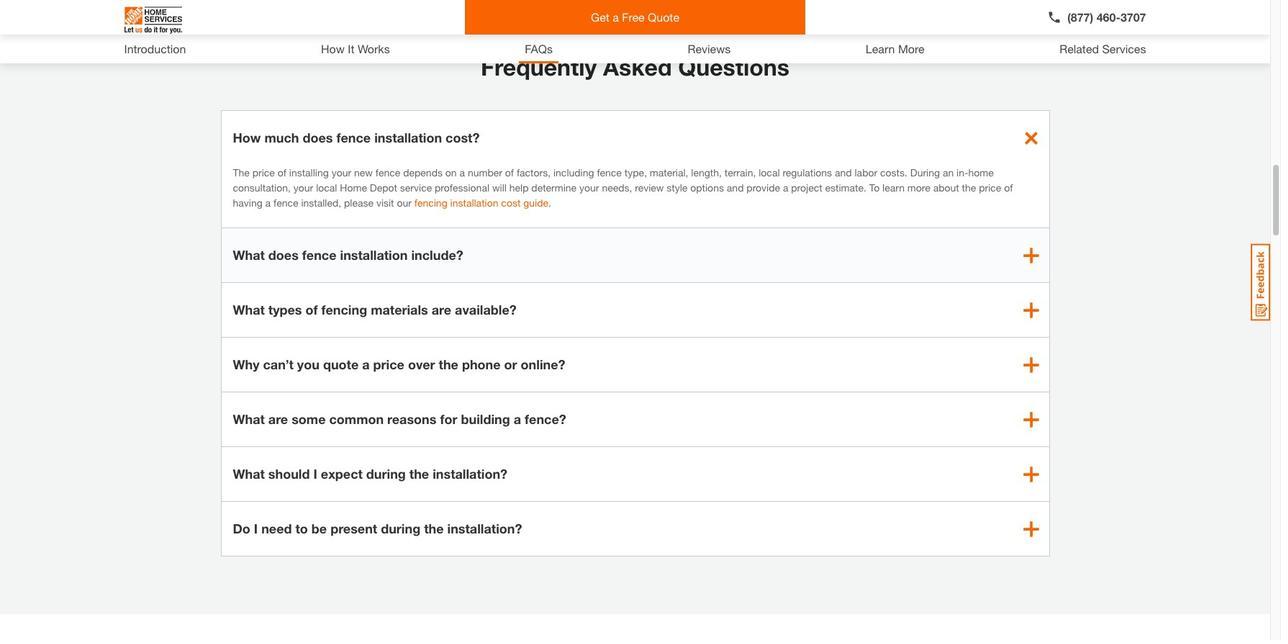 Task type: vqa. For each thing, say whether or not it's contained in the screenshot.
(877)
yes



Task type: locate. For each thing, give the bounding box(es) containing it.
1 horizontal spatial local
[[759, 166, 780, 179]]

regulations
[[783, 166, 833, 179]]

local up provide
[[759, 166, 780, 179]]

what should i expect during the installation?
[[233, 466, 508, 482]]

what left types
[[233, 302, 265, 318]]

of
[[278, 166, 287, 179], [505, 166, 514, 179], [1005, 181, 1014, 194], [306, 302, 318, 318]]

fencing installation cost guide .
[[415, 197, 552, 209]]

fencing down service
[[415, 197, 448, 209]]

installation?
[[433, 466, 508, 482], [448, 521, 522, 537]]

3707
[[1121, 10, 1147, 24]]

1 vertical spatial does
[[269, 247, 299, 263]]

of right types
[[306, 302, 318, 318]]

to
[[870, 181, 880, 194]]

during right expect
[[366, 466, 406, 482]]

your
[[332, 166, 352, 179], [294, 181, 313, 194], [580, 181, 600, 194]]

0 horizontal spatial does
[[269, 247, 299, 263]]

installation down professional
[[451, 197, 499, 209]]

do
[[233, 521, 251, 537]]

provide
[[747, 181, 781, 194]]

during right present
[[381, 521, 421, 537]]

1 vertical spatial i
[[254, 521, 258, 537]]

1 horizontal spatial price
[[373, 356, 405, 372]]

0 horizontal spatial and
[[727, 181, 744, 194]]

fencing
[[415, 197, 448, 209], [322, 302, 367, 318]]

the inside the price of installing your new fence depends on a number of factors, including fence type, material, length, terrain, local regulations and labor costs. during an in-home consultation, your local home depot service professional will help determine your needs, review style options and provide a project estimate. to learn more about the price of having a fence installed, please visit our
[[963, 181, 977, 194]]

fence up the new
[[337, 130, 371, 145]]

material,
[[650, 166, 689, 179]]

in-
[[957, 166, 969, 179]]

installation down visit
[[340, 247, 408, 263]]

frequently asked questions
[[481, 53, 790, 81]]

building
[[461, 411, 510, 427]]

1 horizontal spatial how
[[321, 42, 345, 55]]

questions
[[679, 53, 790, 81]]

to
[[296, 521, 308, 537]]

what left "should"
[[233, 466, 265, 482]]

get
[[591, 10, 610, 24]]

0 vertical spatial are
[[432, 302, 452, 318]]

does
[[303, 130, 333, 145], [269, 247, 299, 263]]

get a free quote
[[591, 10, 680, 24]]

can't
[[263, 356, 294, 372]]

will
[[493, 181, 507, 194]]

i
[[314, 466, 317, 482], [254, 521, 258, 537]]

local up installed,
[[316, 181, 337, 194]]

are right materials
[[432, 302, 452, 318]]

what
[[233, 247, 265, 263], [233, 302, 265, 318], [233, 411, 265, 427], [233, 466, 265, 482]]

1 what from the top
[[233, 247, 265, 263]]

installation up depends
[[375, 130, 442, 145]]

1 vertical spatial local
[[316, 181, 337, 194]]

i right "should"
[[314, 466, 317, 482]]

including
[[554, 166, 595, 179]]

service
[[400, 181, 432, 194]]

price down "home"
[[980, 181, 1002, 194]]

works
[[358, 42, 390, 55]]

learn
[[866, 42, 896, 55]]

0 horizontal spatial how
[[233, 130, 261, 145]]

your down including
[[580, 181, 600, 194]]

0 horizontal spatial your
[[294, 181, 313, 194]]

length,
[[692, 166, 722, 179]]

how it works
[[321, 42, 390, 55]]

feedback link image
[[1252, 243, 1271, 321]]

price up consultation,
[[253, 166, 275, 179]]

price left over
[[373, 356, 405, 372]]

how left it
[[321, 42, 345, 55]]

over
[[408, 356, 435, 372]]

materials
[[371, 302, 428, 318]]

how
[[321, 42, 345, 55], [233, 130, 261, 145]]

cost?
[[446, 130, 480, 145]]

0 horizontal spatial are
[[269, 411, 288, 427]]

labor
[[855, 166, 878, 179]]

a right get
[[613, 10, 619, 24]]

how left much
[[233, 130, 261, 145]]

1 vertical spatial how
[[233, 130, 261, 145]]

installation
[[375, 130, 442, 145], [451, 197, 499, 209], [340, 247, 408, 263]]

quote
[[648, 10, 680, 24]]

local
[[759, 166, 780, 179], [316, 181, 337, 194]]

1 vertical spatial fencing
[[322, 302, 367, 318]]

factors,
[[517, 166, 551, 179]]

1 vertical spatial price
[[980, 181, 1002, 194]]

1 vertical spatial are
[[269, 411, 288, 427]]

0 vertical spatial installation
[[375, 130, 442, 145]]

of right about
[[1005, 181, 1014, 194]]

1 horizontal spatial does
[[303, 130, 333, 145]]

what down having
[[233, 247, 265, 263]]

2 horizontal spatial price
[[980, 181, 1002, 194]]

are left some
[[269, 411, 288, 427]]

price
[[253, 166, 275, 179], [980, 181, 1002, 194], [373, 356, 405, 372]]

installed,
[[301, 197, 341, 209]]

what for what types of fencing materials are available?
[[233, 302, 265, 318]]

0 horizontal spatial price
[[253, 166, 275, 179]]

your up home
[[332, 166, 352, 179]]

does up types
[[269, 247, 299, 263]]

0 vertical spatial installation?
[[433, 466, 508, 482]]

does right much
[[303, 130, 333, 145]]

number
[[468, 166, 503, 179]]

your down installing
[[294, 181, 313, 194]]

more
[[899, 42, 925, 55]]

1 horizontal spatial fencing
[[415, 197, 448, 209]]

460-
[[1097, 10, 1121, 24]]

why
[[233, 356, 260, 372]]

available?
[[455, 302, 517, 318]]

4 what from the top
[[233, 466, 265, 482]]

options
[[691, 181, 724, 194]]

what for what are some common reasons for building a fence?
[[233, 411, 265, 427]]

related services
[[1060, 42, 1147, 55]]

2 what from the top
[[233, 302, 265, 318]]

should
[[269, 466, 310, 482]]

and down terrain,
[[727, 181, 744, 194]]

2 vertical spatial installation
[[340, 247, 408, 263]]

visit
[[377, 197, 394, 209]]

a left fence?
[[514, 411, 521, 427]]

and
[[835, 166, 852, 179], [727, 181, 744, 194]]

i right do
[[254, 521, 258, 537]]

3 what from the top
[[233, 411, 265, 427]]

expect
[[321, 466, 363, 482]]

types
[[269, 302, 302, 318]]

the
[[963, 181, 977, 194], [439, 356, 459, 372], [410, 466, 429, 482], [424, 521, 444, 537]]

(877)
[[1068, 10, 1094, 24]]

0 vertical spatial during
[[366, 466, 406, 482]]

the
[[233, 166, 250, 179]]

0 vertical spatial fencing
[[415, 197, 448, 209]]

fence
[[337, 130, 371, 145], [376, 166, 401, 179], [597, 166, 622, 179], [274, 197, 299, 209], [302, 247, 337, 263]]

phone
[[462, 356, 501, 372]]

a right on
[[460, 166, 465, 179]]

fencing up quote
[[322, 302, 367, 318]]

a
[[613, 10, 619, 24], [460, 166, 465, 179], [783, 181, 789, 194], [265, 197, 271, 209], [362, 356, 370, 372], [514, 411, 521, 427]]

0 vertical spatial how
[[321, 42, 345, 55]]

and up estimate. at the top
[[835, 166, 852, 179]]

what down why
[[233, 411, 265, 427]]

(877) 460-3707 link
[[1048, 9, 1147, 26]]

0 vertical spatial i
[[314, 466, 317, 482]]

home
[[340, 181, 367, 194]]

a inside button
[[613, 10, 619, 24]]

a right quote
[[362, 356, 370, 372]]

0 vertical spatial and
[[835, 166, 852, 179]]

fence down consultation,
[[274, 197, 299, 209]]

fence up needs,
[[597, 166, 622, 179]]

reviews
[[688, 42, 731, 55]]

.
[[549, 197, 552, 209]]



Task type: describe. For each thing, give the bounding box(es) containing it.
needs,
[[602, 181, 633, 194]]

guide
[[524, 197, 549, 209]]

be
[[312, 521, 327, 537]]

services
[[1103, 42, 1147, 55]]

(877) 460-3707
[[1068, 10, 1147, 24]]

0 horizontal spatial i
[[254, 521, 258, 537]]

1 horizontal spatial are
[[432, 302, 452, 318]]

online?
[[521, 356, 566, 372]]

do it for you logo image
[[124, 1, 182, 40]]

fence down installed,
[[302, 247, 337, 263]]

our
[[397, 197, 412, 209]]

1 horizontal spatial your
[[332, 166, 352, 179]]

style
[[667, 181, 688, 194]]

new
[[354, 166, 373, 179]]

0 vertical spatial local
[[759, 166, 780, 179]]

much
[[265, 130, 299, 145]]

of up "help" at the left top of page
[[505, 166, 514, 179]]

determine
[[532, 181, 577, 194]]

consultation,
[[233, 181, 291, 194]]

what for what does fence installation include?
[[233, 247, 265, 263]]

a down consultation,
[[265, 197, 271, 209]]

how for how it works
[[321, 42, 345, 55]]

some
[[292, 411, 326, 427]]

fencing installation cost guide link
[[415, 197, 549, 209]]

the price of installing your new fence depends on a number of factors, including fence type, material, length, terrain, local regulations and labor costs. during an in-home consultation, your local home depot service professional will help determine your needs, review style options and provide a project estimate. to learn more about the price of having a fence installed, please visit our
[[233, 166, 1014, 209]]

asked
[[604, 53, 672, 81]]

frequently
[[481, 53, 597, 81]]

a left project
[[783, 181, 789, 194]]

free
[[622, 10, 645, 24]]

get a free quote button
[[465, 0, 806, 35]]

type,
[[625, 166, 647, 179]]

fence up the depot
[[376, 166, 401, 179]]

costs.
[[881, 166, 908, 179]]

learn more
[[866, 42, 925, 55]]

depends
[[403, 166, 443, 179]]

depot
[[370, 181, 398, 194]]

or
[[505, 356, 518, 372]]

cost
[[502, 197, 521, 209]]

an
[[943, 166, 954, 179]]

installing
[[289, 166, 329, 179]]

more
[[908, 181, 931, 194]]

1 vertical spatial and
[[727, 181, 744, 194]]

about
[[934, 181, 960, 194]]

of up consultation,
[[278, 166, 287, 179]]

2 vertical spatial price
[[373, 356, 405, 372]]

do i need to be present during the installation?
[[233, 521, 522, 537]]

2 horizontal spatial your
[[580, 181, 600, 194]]

what are some common reasons for building a fence?
[[233, 411, 567, 427]]

you
[[297, 356, 320, 372]]

professional
[[435, 181, 490, 194]]

0 vertical spatial price
[[253, 166, 275, 179]]

0 horizontal spatial local
[[316, 181, 337, 194]]

present
[[331, 521, 378, 537]]

learn
[[883, 181, 905, 194]]

please
[[344, 197, 374, 209]]

what does fence installation include?
[[233, 247, 464, 263]]

include?
[[412, 247, 464, 263]]

project
[[792, 181, 823, 194]]

on
[[446, 166, 457, 179]]

reasons
[[388, 411, 437, 427]]

1 horizontal spatial and
[[835, 166, 852, 179]]

common
[[329, 411, 384, 427]]

how for how much does fence installation cost?
[[233, 130, 261, 145]]

1 horizontal spatial i
[[314, 466, 317, 482]]

1 vertical spatial during
[[381, 521, 421, 537]]

1 vertical spatial installation
[[451, 197, 499, 209]]

during
[[911, 166, 941, 179]]

1 vertical spatial installation?
[[448, 521, 522, 537]]

what types of fencing materials are available?
[[233, 302, 517, 318]]

fence?
[[525, 411, 567, 427]]

for
[[440, 411, 458, 427]]

0 vertical spatial does
[[303, 130, 333, 145]]

what for what should i expect during the installation?
[[233, 466, 265, 482]]

faqs
[[525, 42, 553, 55]]

why can't you quote a price over the phone or online?
[[233, 356, 566, 372]]

estimate.
[[826, 181, 867, 194]]

it
[[348, 42, 355, 55]]

need
[[262, 521, 292, 537]]

quote
[[323, 356, 359, 372]]

introduction
[[124, 42, 186, 55]]

having
[[233, 197, 263, 209]]

0 horizontal spatial fencing
[[322, 302, 367, 318]]

terrain,
[[725, 166, 756, 179]]

related
[[1060, 42, 1100, 55]]

help
[[510, 181, 529, 194]]

how much does fence installation cost?
[[233, 130, 480, 145]]



